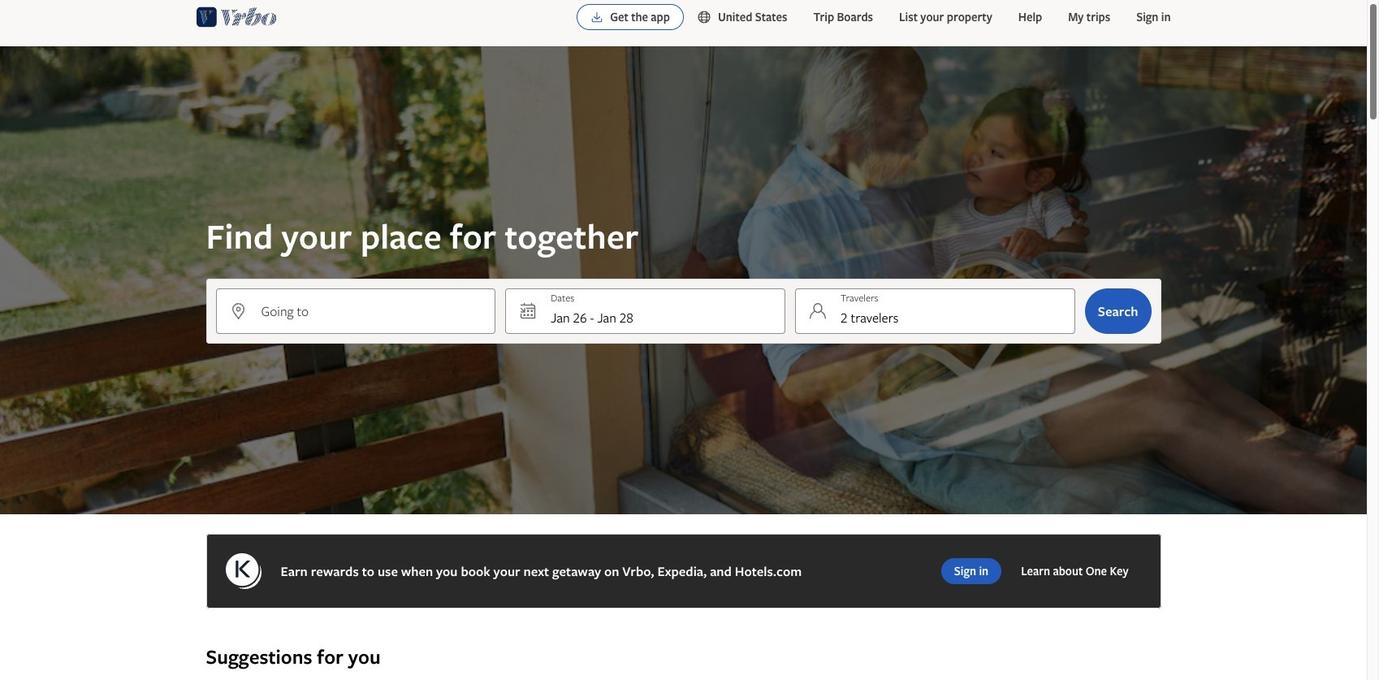 Task type: locate. For each thing, give the bounding box(es) containing it.
wizard region
[[0, 46, 1367, 514]]

main content
[[0, 46, 1367, 680]]



Task type: describe. For each thing, give the bounding box(es) containing it.
download the app button image
[[591, 11, 604, 24]]

recently viewed region
[[196, 618, 1171, 644]]

vrbo logo image
[[196, 4, 277, 30]]

small image
[[697, 10, 718, 24]]



Task type: vqa. For each thing, say whether or not it's contained in the screenshot.
recently viewed "region"
yes



